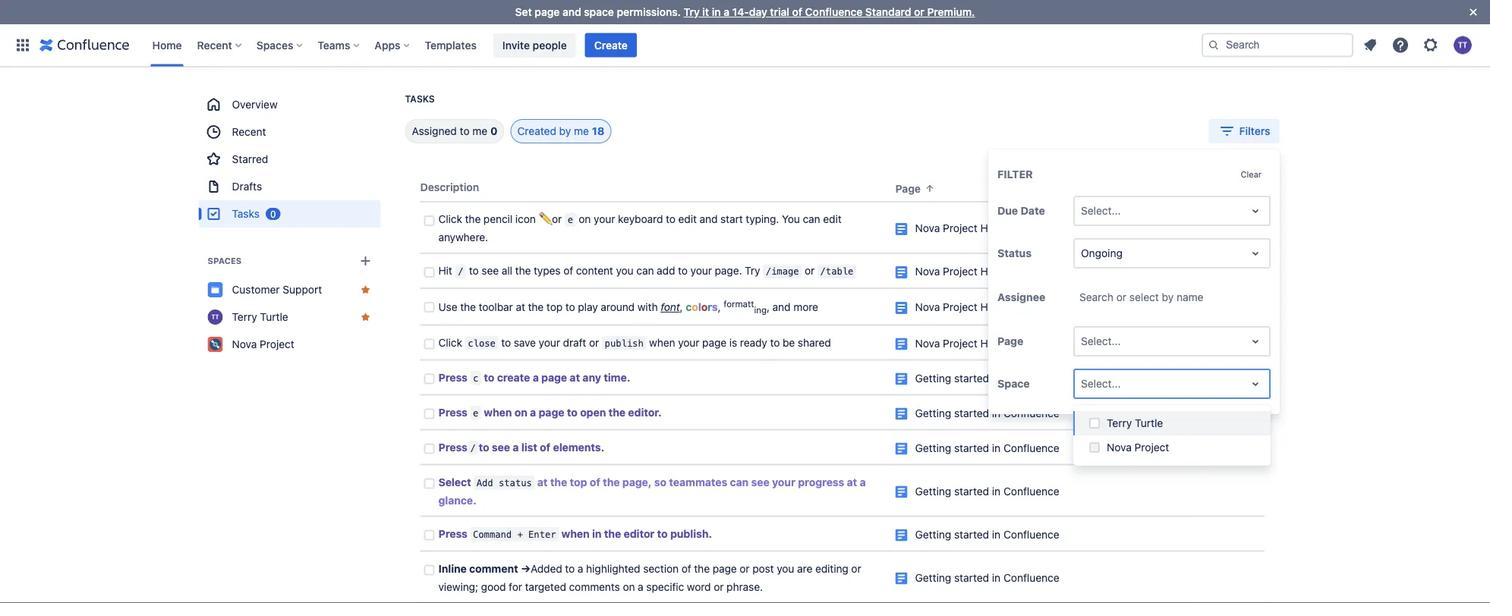 Task type: describe. For each thing, give the bounding box(es) containing it.
getting for when in the editor to publish.
[[915, 528, 951, 541]]

editing
[[815, 562, 848, 575]]

content
[[576, 265, 613, 277]]

inline
[[438, 562, 467, 575]]

18
[[592, 125, 605, 137]]

click for the
[[438, 213, 462, 225]]

customer
[[232, 284, 280, 296]]

a left specific
[[638, 581, 643, 593]]

ongoing
[[1081, 247, 1123, 260]]

or right ✏️
[[552, 213, 562, 225]]

nova project home for when your page is ready to be shared
[[915, 337, 1010, 350]]

a left 14-
[[724, 6, 729, 18]]

be
[[783, 336, 795, 349]]

getting for to see a list of elements.
[[915, 442, 951, 454]]

invite people
[[502, 39, 567, 51]]

0 horizontal spatial when
[[484, 406, 512, 419]]

to left 'save'
[[501, 336, 511, 349]]

1 o from the left
[[692, 301, 698, 314]]

at left any
[[570, 371, 580, 384]]

open image for select...
[[1246, 375, 1265, 393]]

close
[[468, 338, 496, 349]]

project for to save your draft or
[[943, 337, 978, 350]]

assigned to me 0
[[412, 125, 498, 137]]

0 vertical spatial and
[[562, 6, 581, 18]]

global element
[[9, 24, 1199, 66]]

s
[[712, 301, 718, 314]]

space
[[997, 378, 1030, 390]]

good
[[481, 581, 506, 593]]

page right set
[[535, 6, 560, 18]]

comments
[[569, 581, 620, 593]]

added
[[531, 562, 562, 575]]

shared
[[798, 336, 831, 349]]

or left select
[[1116, 291, 1127, 304]]

set page and space permissions. try it in a 14-day trial of confluence standard or premium.
[[515, 6, 975, 18]]

invite
[[502, 39, 530, 51]]

to left be
[[770, 336, 780, 349]]

2 , from the left
[[718, 301, 721, 314]]

getting started in confluence link for to see a list of elements.
[[915, 442, 1059, 454]]

tab list containing assigned to me
[[387, 119, 611, 143]]

at right progress
[[847, 476, 857, 488]]

start
[[720, 213, 743, 225]]

terry turtle link
[[199, 304, 381, 331]]

started for at the top of the page, so teammates can see your progress at a glance.
[[954, 485, 989, 498]]

starred
[[232, 153, 268, 165]]

overview
[[232, 98, 278, 111]]

assigned
[[412, 125, 457, 137]]

/ for hit
[[458, 266, 463, 277]]

0 horizontal spatial page
[[895, 183, 921, 195]]

on your keyboard to edit and start typing. you can edit anywhere.
[[438, 213, 844, 244]]

of inside the at the top of the page, so teammates can see your progress at a glance.
[[590, 476, 600, 488]]

page up press e when on a page to open the editor.
[[541, 371, 567, 384]]

banner containing home
[[0, 24, 1490, 67]]

day
[[749, 6, 767, 18]]

home inside "global" 'element'
[[152, 39, 182, 51]]

3 , from the left
[[767, 301, 770, 314]]

anywhere.
[[438, 231, 488, 244]]

project for to see all the types of content you can add to your page. try
[[943, 265, 978, 278]]

1 vertical spatial terry turtle
[[1107, 417, 1163, 430]]

trial
[[770, 6, 789, 18]]

c inside press c to create a page at any time.
[[473, 373, 478, 384]]

standard
[[865, 6, 911, 18]]

press / to see a list of elements.
[[438, 441, 604, 454]]

editor.
[[628, 406, 662, 419]]

spaces inside popup button
[[256, 39, 293, 51]]

4 page title icon image from the top
[[895, 338, 907, 350]]

me for to
[[472, 125, 488, 137]]

filter
[[997, 168, 1033, 180]]

+
[[517, 529, 523, 540]]

hit / to see all the types of content you can add to your page. try /image or /table
[[438, 265, 854, 277]]

recent link
[[199, 118, 381, 146]]

any
[[583, 371, 601, 384]]

command
[[473, 529, 512, 540]]

2 o from the left
[[701, 301, 708, 314]]

6 getting from the top
[[915, 572, 951, 584]]

click the pencil icon ✏️ or e
[[438, 213, 573, 225]]

nova project link
[[199, 331, 381, 358]]

teams button
[[313, 33, 365, 57]]

of right list
[[540, 441, 550, 454]]

keyboard
[[618, 213, 663, 225]]

clear button
[[1232, 165, 1271, 184]]

started for when on a page to open the editor.
[[954, 407, 989, 419]]

press e when on a page to open the editor.
[[438, 406, 662, 419]]

customer support link
[[199, 276, 381, 304]]

types
[[534, 265, 561, 277]]

or right standard
[[914, 6, 924, 18]]

project for ,
[[943, 301, 978, 314]]

/image
[[766, 266, 799, 277]]

all
[[502, 265, 512, 277]]

confluence for when on a page to open the editor.
[[1003, 407, 1059, 419]]

your profile and preferences image
[[1454, 36, 1472, 54]]

the down elements. at the bottom of page
[[550, 476, 567, 488]]

top inside use the toolbar at the top to play around with font , c o l o r s , formatt ing , and more
[[546, 301, 563, 314]]

getting for when on a page to open the editor.
[[915, 407, 951, 419]]

settings icon image
[[1422, 36, 1440, 54]]

confluence for at the top of the page, so teammates can see your progress at a glance.
[[1003, 485, 1059, 498]]

page,
[[622, 476, 652, 488]]

0 horizontal spatial you
[[616, 265, 634, 277]]

nova project home link for ,
[[915, 301, 1010, 314]]

select
[[438, 476, 471, 488]]

invite people button
[[493, 33, 576, 57]]

group containing overview
[[199, 91, 381, 228]]

the left editor
[[604, 528, 621, 540]]

Search field
[[1202, 33, 1353, 57]]

glance.
[[438, 494, 476, 507]]

your inside on your keyboard to edit and start typing. you can edit anywhere.
[[594, 213, 615, 225]]

to inside use the toolbar at the top to play around with font , c o l o r s , formatt ing , and more
[[565, 301, 575, 314]]

1 horizontal spatial page
[[997, 335, 1023, 348]]

0 horizontal spatial due date
[[997, 205, 1045, 217]]

people
[[533, 39, 567, 51]]

c inside use the toolbar at the top to play around with font , c o l o r s , formatt ing , and more
[[686, 301, 692, 314]]

press for enter
[[438, 528, 468, 540]]

viewing;
[[438, 581, 478, 593]]

✏️
[[539, 213, 549, 225]]

icon
[[515, 213, 536, 225]]

publish
[[605, 338, 644, 349]]

search or select by name
[[1079, 291, 1204, 304]]

or right the draft on the bottom of the page
[[589, 336, 599, 349]]

apps
[[375, 39, 400, 51]]

1 nova project home from the top
[[915, 222, 1010, 235]]

top inside the at the top of the page, so teammates can see your progress at a glance.
[[570, 476, 587, 488]]

add
[[477, 477, 493, 488]]

the right use
[[460, 301, 476, 314]]

1 vertical spatial by
[[1162, 291, 1174, 304]]

see for a
[[492, 441, 510, 454]]

a inside the at the top of the page, so teammates can see your progress at a glance.
[[860, 476, 866, 488]]

open image for ongoing
[[1246, 245, 1265, 263]]

more
[[793, 301, 818, 314]]

drafts link
[[199, 173, 381, 200]]

and inside on your keyboard to edit and start typing. you can edit anywhere.
[[700, 213, 718, 225]]

of right types
[[563, 265, 573, 277]]

on inside on your keyboard to edit and start typing. you can edit anywhere.
[[579, 213, 591, 225]]

at right "status"
[[537, 476, 548, 488]]

space
[[584, 6, 614, 18]]

confluence for when in the editor to publish.
[[1003, 528, 1059, 541]]

status
[[997, 247, 1032, 260]]

open image for page
[[1246, 333, 1265, 351]]

filters
[[1239, 125, 1270, 137]]

to left open at the bottom left of page
[[567, 406, 578, 419]]

word
[[687, 581, 711, 593]]

close image
[[1464, 3, 1482, 21]]

your right 'save'
[[539, 336, 560, 349]]

6 getting started in confluence from the top
[[915, 572, 1059, 584]]

customer support
[[232, 284, 322, 296]]

8 page title icon image from the top
[[895, 486, 907, 498]]

getting started in confluence for to create a page at any time.
[[915, 372, 1059, 384]]

to inside the added to a highlighted section of the page or post you are editing or viewing; good for targeted comments on a specific word or phrase.
[[565, 562, 575, 575]]

getting started in confluence for to see a list of elements.
[[915, 442, 1059, 454]]

e inside click the pencil icon ✏️ or e
[[568, 214, 573, 225]]

highlighted
[[586, 562, 640, 575]]

project for on your keyboard to edit and start typing. you can edit anywhere.
[[943, 222, 978, 235]]

draft
[[563, 336, 586, 349]]

home for ,
[[980, 301, 1010, 314]]

getting started in confluence link for when in the editor to publish.
[[915, 528, 1059, 541]]

a up comments
[[578, 562, 583, 575]]

getting for to create a page at any time.
[[915, 372, 951, 384]]

pencil
[[483, 213, 513, 225]]

targeted
[[525, 581, 566, 593]]

getting started in confluence for at the top of the page, so teammates can see your progress at a glance.
[[915, 485, 1059, 498]]

9 page title icon image from the top
[[895, 529, 907, 542]]

the right all
[[515, 265, 531, 277]]

0 vertical spatial nova project
[[232, 338, 294, 351]]

/ for press
[[470, 443, 476, 454]]

are
[[797, 562, 812, 575]]

search image
[[1208, 39, 1220, 51]]

see inside the at the top of the page, so teammates can see your progress at a glance.
[[751, 476, 770, 488]]

turtle inside "link"
[[260, 311, 288, 323]]

3 select... from the top
[[1081, 378, 1121, 390]]

started for to see a list of elements.
[[954, 442, 989, 454]]

3 page title icon image from the top
[[895, 302, 907, 314]]

is
[[729, 336, 737, 349]]

0 horizontal spatial due
[[997, 205, 1018, 217]]

apps button
[[370, 33, 416, 57]]

save
[[514, 336, 536, 349]]

formatt
[[724, 299, 754, 309]]

1 horizontal spatial date
[[1217, 183, 1241, 195]]

started for when in the editor to publish.
[[954, 528, 989, 541]]

select... for due date
[[1081, 205, 1121, 217]]

press for create
[[438, 371, 468, 384]]

around
[[601, 301, 635, 314]]

set
[[515, 6, 532, 18]]

open image for due date
[[1246, 202, 1265, 220]]

5 page title icon image from the top
[[895, 373, 907, 385]]

click for close
[[438, 336, 462, 349]]

use
[[438, 301, 457, 314]]

or right editing
[[851, 562, 861, 575]]

or right word
[[714, 581, 724, 593]]

nova for to save your draft or
[[915, 337, 940, 350]]

terry inside terry turtle "link"
[[232, 311, 257, 323]]



Task type: vqa. For each thing, say whether or not it's contained in the screenshot.
leftmost the a
no



Task type: locate. For each thing, give the bounding box(es) containing it.
1 vertical spatial 0
[[270, 209, 276, 219]]

templates
[[425, 39, 477, 51]]

1 getting from the top
[[915, 372, 951, 384]]

nova project home for ,
[[915, 301, 1010, 314]]

1 horizontal spatial c
[[686, 301, 692, 314]]

permissions.
[[617, 6, 681, 18]]

0 down drafts link
[[270, 209, 276, 219]]

by right the created
[[559, 125, 571, 137]]

recent inside popup button
[[197, 39, 232, 51]]

to right add on the left top
[[678, 265, 688, 277]]

0 horizontal spatial nova project
[[232, 338, 294, 351]]

0
[[490, 125, 498, 137], [270, 209, 276, 219]]

unstar this space image inside customer support link
[[359, 284, 372, 296]]

getting started in confluence link for to create a page at any time.
[[915, 372, 1059, 384]]

, right formatt
[[767, 301, 770, 314]]

on up the press / to see a list of elements.
[[514, 406, 527, 419]]

on inside the added to a highlighted section of the page or post you are editing or viewing; good for targeted comments on a specific word or phrase.
[[623, 581, 635, 593]]

page down press c to create a page at any time.
[[539, 406, 564, 419]]

14-
[[732, 6, 749, 18]]

e right ✏️
[[568, 214, 573, 225]]

can left add on the left top
[[636, 265, 654, 277]]

0 horizontal spatial date
[[1021, 205, 1045, 217]]

getting started in confluence link
[[915, 372, 1059, 384], [915, 407, 1059, 419], [915, 442, 1059, 454], [915, 485, 1059, 498], [915, 528, 1059, 541], [915, 572, 1059, 584]]

Search or select by name text field
[[1079, 290, 1083, 305]]

when down create at the left bottom
[[484, 406, 512, 419]]

4 started from the top
[[954, 485, 989, 498]]

2 open image from the top
[[1246, 375, 1265, 393]]

press
[[438, 371, 468, 384], [438, 406, 468, 419], [438, 441, 468, 454], [438, 528, 468, 540]]

typing.
[[746, 213, 779, 225]]

0 vertical spatial when
[[649, 336, 675, 349]]

l
[[698, 301, 701, 314]]

2 nova project home link from the top
[[915, 265, 1010, 278]]

you left are
[[777, 562, 794, 575]]

6 started from the top
[[954, 572, 989, 584]]

1 horizontal spatial /
[[470, 443, 476, 454]]

1 horizontal spatial 0
[[490, 125, 498, 137]]

1 vertical spatial and
[[700, 213, 718, 225]]

list
[[521, 441, 537, 454]]

me right the assigned
[[472, 125, 488, 137]]

1 vertical spatial page
[[997, 335, 1023, 348]]

tasks up the assigned
[[405, 94, 435, 104]]

1 horizontal spatial on
[[579, 213, 591, 225]]

1 horizontal spatial terry
[[1107, 417, 1132, 430]]

2 vertical spatial on
[[623, 581, 635, 593]]

click left close
[[438, 336, 462, 349]]

open image
[[1246, 202, 1265, 220], [1246, 333, 1265, 351]]

2 started from the top
[[954, 407, 989, 419]]

added to a highlighted section of the page or post you are editing or viewing; good for targeted comments on a specific word or phrase.
[[438, 562, 864, 593]]

ing
[[754, 305, 767, 316]]

c
[[686, 301, 692, 314], [473, 373, 478, 384]]

1 horizontal spatial due date
[[1194, 183, 1241, 195]]

spaces button
[[252, 33, 308, 57]]

recent up starred
[[232, 126, 266, 138]]

due date down "filter"
[[997, 205, 1045, 217]]

1 getting started in confluence link from the top
[[915, 372, 1059, 384]]

select add status
[[438, 476, 532, 488]]

the inside the added to a highlighted section of the page or post you are editing or viewing; good for targeted comments on a specific word or phrase.
[[694, 562, 710, 575]]

nova
[[915, 222, 940, 235], [915, 265, 940, 278], [915, 301, 940, 314], [915, 337, 940, 350], [232, 338, 257, 351], [1107, 442, 1132, 454]]

it
[[702, 6, 709, 18]]

2 edit from the left
[[823, 213, 842, 225]]

0 vertical spatial turtle
[[260, 311, 288, 323]]

page up the 'phrase.'
[[713, 562, 737, 575]]

edit right you
[[823, 213, 842, 225]]

a right create at the left bottom
[[533, 371, 539, 384]]

2 vertical spatial select...
[[1081, 378, 1121, 390]]

you inside the added to a highlighted section of the page or post you are editing or viewing; good for targeted comments on a specific word or phrase.
[[777, 562, 794, 575]]

0 vertical spatial spaces
[[256, 39, 293, 51]]

e
[[568, 214, 573, 225], [473, 408, 478, 419]]

the up anywhere.
[[465, 213, 481, 225]]

0 horizontal spatial spaces
[[208, 256, 242, 266]]

0 vertical spatial by
[[559, 125, 571, 137]]

banner
[[0, 24, 1490, 67]]

your left 'page.'
[[690, 265, 712, 277]]

0 vertical spatial select...
[[1081, 205, 1121, 217]]

1 vertical spatial tasks
[[232, 208, 260, 220]]

3 press from the top
[[438, 441, 468, 454]]

0 horizontal spatial turtle
[[260, 311, 288, 323]]

help icon image
[[1391, 36, 1410, 54]]

2 getting started in confluence link from the top
[[915, 407, 1059, 419]]

2 page title icon image from the top
[[895, 266, 907, 279]]

status
[[499, 477, 532, 488]]

1 vertical spatial date
[[1021, 205, 1045, 217]]

2 open image from the top
[[1246, 333, 1265, 351]]

1 vertical spatial due date
[[997, 205, 1045, 217]]

1 open image from the top
[[1246, 245, 1265, 263]]

0 horizontal spatial o
[[692, 301, 698, 314]]

1 vertical spatial due
[[997, 205, 1018, 217]]

home for to see all the types of content you can add to your page. try
[[980, 265, 1010, 278]]

me left 18
[[574, 125, 589, 137]]

5 getting started in confluence link from the top
[[915, 528, 1059, 541]]

and left the space on the top of the page
[[562, 6, 581, 18]]

home for to save your draft or
[[980, 337, 1010, 350]]

page left "is"
[[702, 336, 727, 349]]

the right open at the bottom left of page
[[609, 406, 626, 419]]

2 horizontal spatial ,
[[767, 301, 770, 314]]

unstar this space image inside terry turtle "link"
[[359, 311, 372, 323]]

try right 'page.'
[[745, 265, 760, 277]]

created
[[517, 125, 556, 137]]

recent inside group
[[232, 126, 266, 138]]

1 vertical spatial when
[[484, 406, 512, 419]]

1 horizontal spatial e
[[568, 214, 573, 225]]

0 vertical spatial 0
[[490, 125, 498, 137]]

select
[[1129, 291, 1159, 304]]

your
[[594, 213, 615, 225], [690, 265, 712, 277], [539, 336, 560, 349], [678, 336, 699, 349], [772, 476, 795, 488]]

0 horizontal spatial and
[[562, 6, 581, 18]]

time.
[[604, 371, 630, 384]]

templates link
[[420, 33, 481, 57]]

to left play
[[565, 301, 575, 314]]

create link
[[585, 33, 637, 57]]

1 vertical spatial turtle
[[1135, 417, 1163, 430]]

create a space image
[[356, 252, 375, 270]]

on
[[579, 213, 591, 225], [514, 406, 527, 419], [623, 581, 635, 593]]

1 unstar this space image from the top
[[359, 284, 372, 296]]

1 horizontal spatial due
[[1194, 183, 1215, 195]]

1 vertical spatial select...
[[1081, 335, 1121, 348]]

2 vertical spatial can
[[730, 476, 749, 488]]

getting started in confluence link for when on a page to open the editor.
[[915, 407, 1059, 419]]

of right trial
[[792, 6, 802, 18]]

due date down clear
[[1194, 183, 1241, 195]]

o left s
[[701, 301, 708, 314]]

c left the "l"
[[686, 301, 692, 314]]

so
[[654, 476, 666, 488]]

1 nova project home link from the top
[[915, 222, 1010, 235]]

0 left the created
[[490, 125, 498, 137]]

0 horizontal spatial me
[[472, 125, 488, 137]]

confluence for to create a page at any time.
[[1003, 372, 1059, 384]]

1 press from the top
[[438, 371, 468, 384]]

1 horizontal spatial ,
[[718, 301, 721, 314]]

due
[[1194, 183, 1215, 195], [997, 205, 1018, 217]]

2 horizontal spatial and
[[773, 301, 791, 314]]

, right r
[[718, 301, 721, 314]]

1 select... from the top
[[1081, 205, 1121, 217]]

nova project home link for or
[[915, 265, 1010, 278]]

0 horizontal spatial 0
[[270, 209, 276, 219]]

you
[[616, 265, 634, 277], [777, 562, 794, 575]]

by left name
[[1162, 291, 1174, 304]]

unstar this space image for terry turtle
[[359, 311, 372, 323]]

5 started from the top
[[954, 528, 989, 541]]

0 vertical spatial on
[[579, 213, 591, 225]]

/ right hit
[[458, 266, 463, 277]]

font
[[661, 301, 680, 314]]

your left progress
[[772, 476, 795, 488]]

1 vertical spatial open image
[[1246, 375, 1265, 393]]

can inside on your keyboard to edit and start typing. you can edit anywhere.
[[803, 213, 820, 225]]

on down 'highlighted'
[[623, 581, 635, 593]]

1 horizontal spatial and
[[700, 213, 718, 225]]

create
[[594, 39, 628, 51]]

0 horizontal spatial terry turtle
[[232, 311, 288, 323]]

unstar this space image for customer support
[[359, 284, 372, 296]]

recent
[[197, 39, 232, 51], [232, 126, 266, 138]]

nova for on your keyboard to edit and start typing. you can edit anywhere.
[[915, 222, 940, 235]]

see
[[482, 265, 499, 277], [492, 441, 510, 454], [751, 476, 770, 488]]

1 horizontal spatial tasks
[[405, 94, 435, 104]]

4 nova project home from the top
[[915, 337, 1010, 350]]

project
[[943, 222, 978, 235], [943, 265, 978, 278], [943, 301, 978, 314], [943, 337, 978, 350], [260, 338, 294, 351], [1135, 442, 1169, 454]]

2 horizontal spatial when
[[649, 336, 675, 349]]

see left progress
[[751, 476, 770, 488]]

2 me from the left
[[574, 125, 589, 137]]

group
[[199, 91, 381, 228]]

c down close
[[473, 373, 478, 384]]

3 getting from the top
[[915, 442, 951, 454]]

2 unstar this space image from the top
[[359, 311, 372, 323]]

getting started in confluence link for at the top of the page, so teammates can see your progress at a glance.
[[915, 485, 1059, 498]]

see left all
[[482, 265, 499, 277]]

tab list
[[387, 119, 611, 143]]

nova for to see all the types of content you can add to your page. try
[[915, 265, 940, 278]]

0 vertical spatial unstar this space image
[[359, 284, 372, 296]]

can inside the at the top of the page, so teammates can see your progress at a glance.
[[730, 476, 749, 488]]

6 page title icon image from the top
[[895, 408, 907, 420]]

2 vertical spatial see
[[751, 476, 770, 488]]

page left ascending sorting icon page
[[895, 183, 921, 195]]

you right the content
[[616, 265, 634, 277]]

0 vertical spatial e
[[568, 214, 573, 225]]

getting for at the top of the page, so teammates can see your progress at a glance.
[[915, 485, 951, 498]]

confluence
[[805, 6, 863, 18], [1003, 372, 1059, 384], [1003, 407, 1059, 419], [1003, 442, 1059, 454], [1003, 485, 1059, 498], [1003, 528, 1059, 541], [1003, 572, 1059, 584]]

0 vertical spatial see
[[482, 265, 499, 277]]

of
[[792, 6, 802, 18], [563, 265, 573, 277], [540, 441, 550, 454], [590, 476, 600, 488], [681, 562, 691, 575]]

toolbar
[[479, 301, 513, 314]]

1 me from the left
[[472, 125, 488, 137]]

0 horizontal spatial ,
[[680, 301, 683, 314]]

1 getting started in confluence from the top
[[915, 372, 1059, 384]]

2 select... from the top
[[1081, 335, 1121, 348]]

to up select add status
[[479, 441, 489, 454]]

1 horizontal spatial o
[[701, 301, 708, 314]]

and inside use the toolbar at the top to play around with font , c o l o r s , formatt ing , and more
[[773, 301, 791, 314]]

press c to create a page at any time.
[[438, 371, 630, 384]]

r
[[708, 301, 712, 314]]

on right ✏️
[[579, 213, 591, 225]]

0 horizontal spatial c
[[473, 373, 478, 384]]

1 edit from the left
[[678, 213, 697, 225]]

terry turtle inside "link"
[[232, 311, 288, 323]]

appswitcher icon image
[[14, 36, 32, 54]]

3 getting started in confluence from the top
[[915, 442, 1059, 454]]

terry turtle
[[232, 311, 288, 323], [1107, 417, 1163, 430]]

10 page title icon image from the top
[[895, 573, 907, 585]]

page up the space
[[997, 335, 1023, 348]]

0 horizontal spatial edit
[[678, 213, 697, 225]]

select... for page
[[1081, 335, 1121, 348]]

1 click from the top
[[438, 213, 462, 225]]

/ up select add status
[[470, 443, 476, 454]]

when down the font
[[649, 336, 675, 349]]

ascending sorting icon page image
[[924, 182, 936, 195]]

confluence image
[[39, 36, 129, 54], [39, 36, 129, 54]]

1 vertical spatial can
[[636, 265, 654, 277]]

6 getting started in confluence link from the top
[[915, 572, 1059, 584]]

4 press from the top
[[438, 528, 468, 540]]

select...
[[1081, 205, 1121, 217], [1081, 335, 1121, 348], [1081, 378, 1121, 390]]

to inside tab list
[[460, 125, 470, 137]]

top down elements. at the bottom of page
[[570, 476, 587, 488]]

2 getting started in confluence from the top
[[915, 407, 1059, 419]]

clear
[[1241, 169, 1262, 179]]

can right teammates
[[730, 476, 749, 488]]

1 open image from the top
[[1246, 202, 1265, 220]]

0 vertical spatial open image
[[1246, 202, 1265, 220]]

0 vertical spatial open image
[[1246, 245, 1265, 263]]

0 vertical spatial due
[[1194, 183, 1215, 195]]

date down clear
[[1217, 183, 1241, 195]]

0 vertical spatial can
[[803, 213, 820, 225]]

press for on
[[438, 406, 468, 419]]

me for by
[[574, 125, 589, 137]]

getting started in confluence for when on a page to open the editor.
[[915, 407, 1059, 419]]

spaces right recent popup button
[[256, 39, 293, 51]]

spaces up 'customer'
[[208, 256, 242, 266]]

0 horizontal spatial try
[[684, 6, 700, 18]]

enter
[[528, 529, 556, 540]]

2 press from the top
[[438, 406, 468, 419]]

edit left start
[[678, 213, 697, 225]]

section
[[643, 562, 679, 575]]

tasks down drafts in the left of the page
[[232, 208, 260, 220]]

description
[[420, 181, 479, 194]]

top
[[546, 301, 563, 314], [570, 476, 587, 488]]

publish.
[[670, 528, 712, 540]]

a right progress
[[860, 476, 866, 488]]

by inside tab list
[[559, 125, 571, 137]]

1 vertical spatial e
[[473, 408, 478, 419]]

page inside the added to a highlighted section of the page or post you are editing or viewing; good for targeted comments on a specific word or phrase.
[[713, 562, 737, 575]]

started for to create a page at any time.
[[954, 372, 989, 384]]

0 horizontal spatial by
[[559, 125, 571, 137]]

and right ing
[[773, 301, 791, 314]]

started
[[954, 372, 989, 384], [954, 407, 989, 419], [954, 442, 989, 454], [954, 485, 989, 498], [954, 528, 989, 541], [954, 572, 989, 584]]

/ inside hit / to see all the types of content you can add to your page. try /image or /table
[[458, 266, 463, 277]]

1 horizontal spatial try
[[745, 265, 760, 277]]

2 getting from the top
[[915, 407, 951, 419]]

nova project home for or
[[915, 265, 1010, 278]]

when right 'enter'
[[561, 528, 590, 540]]

recent right home link
[[197, 39, 232, 51]]

or up the 'phrase.'
[[740, 562, 750, 575]]

0 vertical spatial try
[[684, 6, 700, 18]]

0 vertical spatial date
[[1217, 183, 1241, 195]]

nova project
[[232, 338, 294, 351], [1107, 442, 1169, 454]]

due down "filter"
[[997, 205, 1018, 217]]

your down the "l"
[[678, 336, 699, 349]]

1 vertical spatial terry
[[1107, 417, 1132, 430]]

to right added
[[565, 562, 575, 575]]

3 started from the top
[[954, 442, 989, 454]]

a
[[724, 6, 729, 18], [533, 371, 539, 384], [530, 406, 536, 419], [513, 441, 519, 454], [860, 476, 866, 488], [578, 562, 583, 575], [638, 581, 643, 593]]

of down elements. at the bottom of page
[[590, 476, 600, 488]]

the up 'save'
[[528, 301, 544, 314]]

you
[[782, 213, 800, 225]]

getting started in confluence
[[915, 372, 1059, 384], [915, 407, 1059, 419], [915, 442, 1059, 454], [915, 485, 1059, 498], [915, 528, 1059, 541], [915, 572, 1059, 584]]

0 vertical spatial you
[[616, 265, 634, 277]]

7 page title icon image from the top
[[895, 443, 907, 455]]

of up word
[[681, 562, 691, 575]]

home for on your keyboard to edit and start typing. you can edit anywhere.
[[980, 222, 1010, 235]]

e inside press e when on a page to open the editor.
[[473, 408, 478, 419]]

and left start
[[700, 213, 718, 225]]

getting started in confluence for when in the editor to publish.
[[915, 528, 1059, 541]]

to inside on your keyboard to edit and start typing. you can edit anywhere.
[[666, 213, 675, 225]]

1 vertical spatial unstar this space image
[[359, 311, 372, 323]]

notification icon image
[[1361, 36, 1379, 54]]

the left page,
[[603, 476, 620, 488]]

nova project home link
[[915, 222, 1010, 235], [915, 265, 1010, 278], [915, 301, 1010, 314], [915, 337, 1010, 350]]

a down press c to create a page at any time.
[[530, 406, 536, 419]]

1 horizontal spatial spaces
[[256, 39, 293, 51]]

0 horizontal spatial e
[[473, 408, 478, 419]]

0 horizontal spatial can
[[636, 265, 654, 277]]

terry
[[232, 311, 257, 323], [1107, 417, 1132, 430]]

2 horizontal spatial on
[[623, 581, 635, 593]]

1 vertical spatial top
[[570, 476, 587, 488]]

to right keyboard
[[666, 213, 675, 225]]

can right you
[[803, 213, 820, 225]]

1 horizontal spatial when
[[561, 528, 590, 540]]

to left create at the left bottom
[[484, 371, 494, 384]]

try left the it
[[684, 6, 700, 18]]

or right /image
[[805, 265, 815, 277]]

2 vertical spatial and
[[773, 301, 791, 314]]

home
[[152, 39, 182, 51], [980, 222, 1010, 235], [980, 265, 1010, 278], [980, 301, 1010, 314], [980, 337, 1010, 350]]

your inside the at the top of the page, so teammates can see your progress at a glance.
[[772, 476, 795, 488]]

use the toolbar at the top to play around with font , c o l o r s , formatt ing , and more
[[438, 299, 818, 316]]

of inside the added to a highlighted section of the page or post you are editing or viewing; good for targeted comments on a specific word or phrase.
[[681, 562, 691, 575]]

due left clear "button"
[[1194, 183, 1215, 195]]

0 horizontal spatial tasks
[[232, 208, 260, 220]]

1 vertical spatial click
[[438, 336, 462, 349]]

me
[[472, 125, 488, 137], [574, 125, 589, 137]]

5 getting from the top
[[915, 528, 951, 541]]

1 vertical spatial open image
[[1246, 333, 1265, 351]]

1 page title icon image from the top
[[895, 223, 907, 235]]

2 vertical spatial when
[[561, 528, 590, 540]]

3 getting started in confluence link from the top
[[915, 442, 1059, 454]]

1 vertical spatial see
[[492, 441, 510, 454]]

date down "filter"
[[1021, 205, 1045, 217]]

1 horizontal spatial me
[[574, 125, 589, 137]]

at the top of the page, so teammates can see your progress at a glance.
[[438, 476, 868, 507]]

4 getting started in confluence from the top
[[915, 485, 1059, 498]]

see for all
[[482, 265, 499, 277]]

the up word
[[694, 562, 710, 575]]

teammates
[[669, 476, 727, 488]]

page
[[895, 183, 921, 195], [997, 335, 1023, 348]]

with
[[637, 301, 658, 314]]

0 vertical spatial tasks
[[405, 94, 435, 104]]

0 horizontal spatial terry
[[232, 311, 257, 323]]

4 nova project home link from the top
[[915, 337, 1010, 350]]

a left list
[[513, 441, 519, 454]]

comment
[[469, 562, 518, 575]]

1 vertical spatial recent
[[232, 126, 266, 138]]

1 vertical spatial spaces
[[208, 256, 242, 266]]

for
[[509, 581, 522, 593]]

o left r
[[692, 301, 698, 314]]

1 horizontal spatial edit
[[823, 213, 842, 225]]

confluence for to see a list of elements.
[[1003, 442, 1059, 454]]

0 horizontal spatial on
[[514, 406, 527, 419]]

name
[[1177, 291, 1204, 304]]

0 vertical spatial /
[[458, 266, 463, 277]]

editor
[[624, 528, 655, 540]]

0 vertical spatial due date
[[1194, 183, 1241, 195]]

at inside use the toolbar at the top to play around with font , c o l o r s , formatt ing , and more
[[516, 301, 525, 314]]

1 horizontal spatial can
[[730, 476, 749, 488]]

3 nova project home link from the top
[[915, 301, 1010, 314]]

nova project home link for when your page is ready to be shared
[[915, 337, 1010, 350]]

open image
[[1246, 245, 1265, 263], [1246, 375, 1265, 393]]

to right editor
[[657, 528, 668, 540]]

unstar this space image
[[359, 284, 372, 296], [359, 311, 372, 323]]

at right toolbar at the left
[[516, 301, 525, 314]]

press for see
[[438, 441, 468, 454]]

filters button
[[1209, 119, 1279, 143]]

see left list
[[492, 441, 510, 454]]

4 getting started in confluence link from the top
[[915, 485, 1059, 498]]

search
[[1079, 291, 1114, 304]]

3 nova project home from the top
[[915, 301, 1010, 314]]

date
[[1217, 183, 1241, 195], [1021, 205, 1045, 217]]

the
[[465, 213, 481, 225], [515, 265, 531, 277], [460, 301, 476, 314], [528, 301, 544, 314], [609, 406, 626, 419], [550, 476, 567, 488], [603, 476, 620, 488], [604, 528, 621, 540], [694, 562, 710, 575]]

overview link
[[199, 91, 381, 118]]

press command + enter when in the editor to publish.
[[438, 528, 712, 540]]

1 started from the top
[[954, 372, 989, 384]]

4 getting from the top
[[915, 485, 951, 498]]

1 vertical spatial try
[[745, 265, 760, 277]]

page title icon image
[[895, 223, 907, 235], [895, 266, 907, 279], [895, 302, 907, 314], [895, 338, 907, 350], [895, 373, 907, 385], [895, 408, 907, 420], [895, 443, 907, 455], [895, 486, 907, 498], [895, 529, 907, 542], [895, 573, 907, 585]]

phrase.
[[727, 581, 763, 593]]

progress
[[798, 476, 844, 488]]

2 nova project home from the top
[[915, 265, 1010, 278]]

/ inside the press / to see a list of elements.
[[470, 443, 476, 454]]

to right hit
[[469, 265, 479, 277]]

1 horizontal spatial terry turtle
[[1107, 417, 1163, 430]]

try it in a 14-day trial of confluence standard or premium. link
[[684, 6, 975, 18]]

0 horizontal spatial /
[[458, 266, 463, 277]]

edit
[[678, 213, 697, 225], [823, 213, 842, 225]]

starred link
[[199, 146, 381, 173]]

nova for ,
[[915, 301, 940, 314]]

1 vertical spatial nova project
[[1107, 442, 1169, 454]]

5 getting started in confluence from the top
[[915, 528, 1059, 541]]

2 click from the top
[[438, 336, 462, 349]]

1 , from the left
[[680, 301, 683, 314]]

1 vertical spatial c
[[473, 373, 478, 384]]

,
[[680, 301, 683, 314], [718, 301, 721, 314], [767, 301, 770, 314]]



